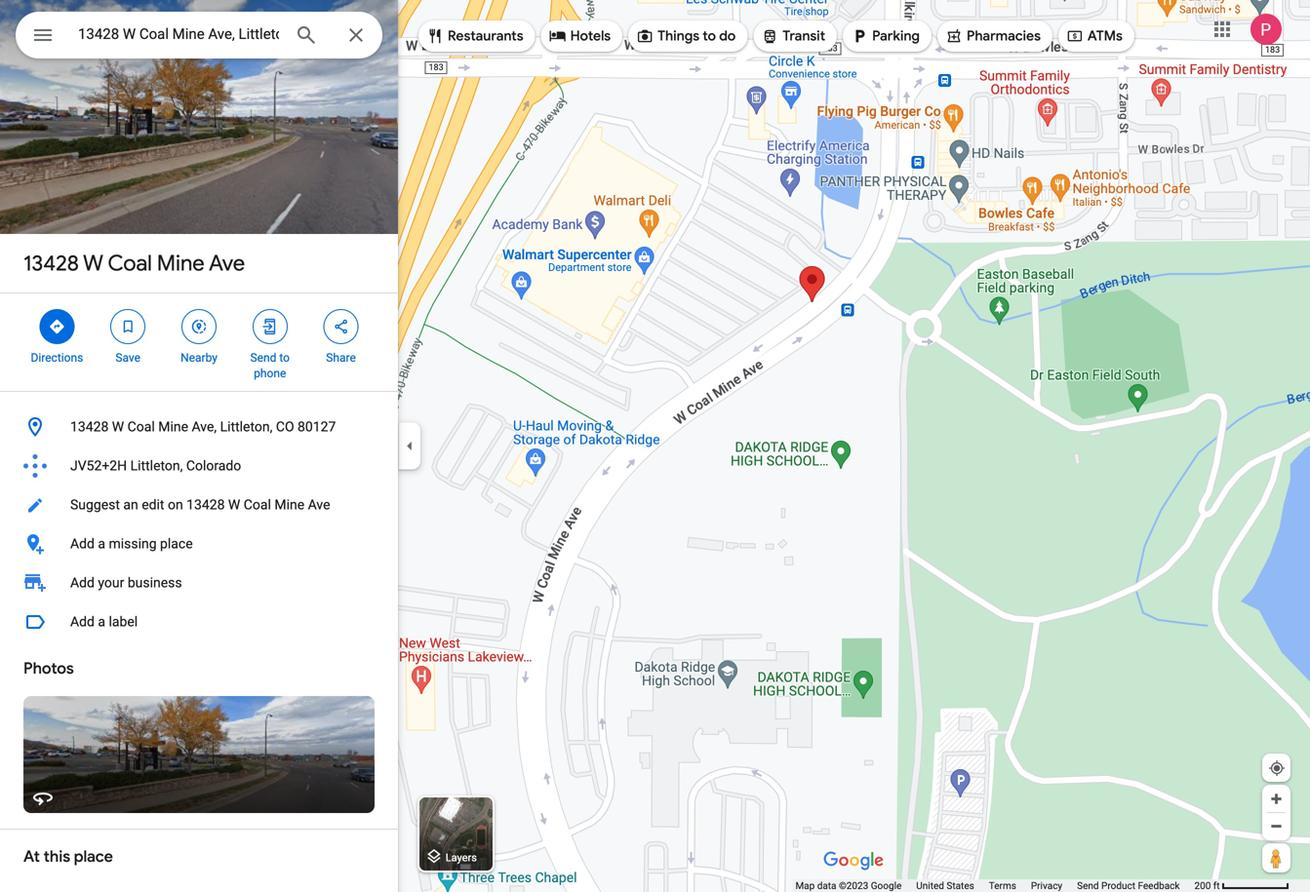 Task type: locate. For each thing, give the bounding box(es) containing it.
send to phone
[[250, 351, 290, 380]]

to left do
[[703, 27, 716, 45]]

google maps element
[[0, 0, 1310, 893]]

0 horizontal spatial littleton,
[[130, 458, 183, 474]]

send inside send to phone
[[250, 351, 276, 365]]

suggest an edit on 13428 w coal mine ave button
[[0, 486, 398, 525]]

place right this
[[74, 847, 113, 867]]

0 vertical spatial w
[[83, 250, 103, 277]]

suggest
[[70, 497, 120, 513]]

colorado
[[186, 458, 241, 474]]

1 horizontal spatial to
[[703, 27, 716, 45]]

send up phone
[[250, 351, 276, 365]]

 pharmacies
[[945, 25, 1041, 47]]

13428 w coal mine ave
[[23, 250, 245, 277]]

product
[[1101, 880, 1136, 892]]

united
[[916, 880, 944, 892]]

3 add from the top
[[70, 614, 95, 630]]

add left label
[[70, 614, 95, 630]]

nearby
[[181, 351, 217, 365]]

google account: payton hansen  
(payton.hansen@adept.ai) image
[[1251, 14, 1282, 45]]

add for add a label
[[70, 614, 95, 630]]


[[48, 316, 66, 338]]

1 vertical spatial place
[[74, 847, 113, 867]]

©2023
[[839, 880, 868, 892]]

13428 inside 13428 w coal mine ave, littleton, co 80127 "button"
[[70, 419, 109, 435]]

0 vertical spatial 13428
[[23, 250, 79, 277]]

1 vertical spatial w
[[112, 419, 124, 435]]

a for missing
[[98, 536, 105, 552]]


[[190, 316, 208, 338]]

add your business
[[70, 575, 182, 591]]

send for send to phone
[[250, 351, 276, 365]]

80127
[[298, 419, 336, 435]]

1 vertical spatial mine
[[158, 419, 188, 435]]

send left product
[[1077, 880, 1099, 892]]

0 horizontal spatial ave
[[209, 250, 245, 277]]

1 vertical spatial add
[[70, 575, 95, 591]]

2 a from the top
[[98, 614, 105, 630]]

send
[[250, 351, 276, 365], [1077, 880, 1099, 892]]

2 add from the top
[[70, 575, 95, 591]]

1 vertical spatial coal
[[127, 419, 155, 435]]

1 vertical spatial send
[[1077, 880, 1099, 892]]

mine up 
[[157, 250, 205, 277]]

things
[[658, 27, 700, 45]]

13428 right the on
[[186, 497, 225, 513]]


[[426, 25, 444, 47]]

business
[[128, 575, 182, 591]]

a
[[98, 536, 105, 552], [98, 614, 105, 630]]

add left your
[[70, 575, 95, 591]]

0 vertical spatial to
[[703, 27, 716, 45]]

1 vertical spatial to
[[279, 351, 290, 365]]

mine left ave,
[[158, 419, 188, 435]]

0 vertical spatial ave
[[209, 250, 245, 277]]

united states
[[916, 880, 974, 892]]

1 horizontal spatial send
[[1077, 880, 1099, 892]]

2 vertical spatial 13428
[[186, 497, 225, 513]]

 restaurants
[[426, 25, 524, 47]]

1 add from the top
[[70, 536, 95, 552]]

w for 13428 w coal mine ave, littleton, co 80127
[[112, 419, 124, 435]]

0 vertical spatial a
[[98, 536, 105, 552]]

coal up jv52+2h littleton, colorado
[[127, 419, 155, 435]]

ave down 80127
[[308, 497, 330, 513]]

transit
[[783, 27, 825, 45]]

add inside "link"
[[70, 575, 95, 591]]

1 horizontal spatial ave
[[308, 497, 330, 513]]

 button
[[16, 12, 70, 62]]

200 ft
[[1195, 880, 1220, 892]]

0 vertical spatial add
[[70, 536, 95, 552]]

littleton, left co
[[220, 419, 273, 435]]

to inside send to phone
[[279, 351, 290, 365]]

edit
[[142, 497, 164, 513]]

google
[[871, 880, 902, 892]]


[[761, 25, 779, 47]]

2 vertical spatial mine
[[274, 497, 304, 513]]

2 horizontal spatial w
[[228, 497, 240, 513]]

13428
[[23, 250, 79, 277], [70, 419, 109, 435], [186, 497, 225, 513]]

footer containing map data ©2023 google
[[795, 880, 1195, 893]]

to up phone
[[279, 351, 290, 365]]

add
[[70, 536, 95, 552], [70, 575, 95, 591], [70, 614, 95, 630]]

0 vertical spatial place
[[160, 536, 193, 552]]

 hotels
[[549, 25, 611, 47]]

1 horizontal spatial w
[[112, 419, 124, 435]]

littleton, up edit
[[130, 458, 183, 474]]

to
[[703, 27, 716, 45], [279, 351, 290, 365]]

0 vertical spatial littleton,
[[220, 419, 273, 435]]

200
[[1195, 880, 1211, 892]]

data
[[817, 880, 837, 892]]

mine down co
[[274, 497, 304, 513]]

none field inside 13428 w coal mine ave, littleton, co 80127 field
[[78, 22, 279, 46]]

add a label button
[[0, 603, 398, 642]]

to inside  things to do
[[703, 27, 716, 45]]

coal down jv52+2h littleton, colorado button
[[244, 497, 271, 513]]

coal up ''
[[108, 250, 152, 277]]

littleton,
[[220, 419, 273, 435], [130, 458, 183, 474]]

1 vertical spatial 13428
[[70, 419, 109, 435]]

collapse side panel image
[[399, 436, 420, 457]]

send inside button
[[1077, 880, 1099, 892]]

0 vertical spatial send
[[250, 351, 276, 365]]

ave inside button
[[308, 497, 330, 513]]

footer
[[795, 880, 1195, 893]]

1 vertical spatial ave
[[308, 497, 330, 513]]

restaurants
[[448, 27, 524, 45]]


[[636, 25, 654, 47]]

1 horizontal spatial littleton,
[[220, 419, 273, 435]]

 search field
[[16, 12, 382, 62]]

feedback
[[1138, 880, 1180, 892]]

on
[[168, 497, 183, 513]]

None field
[[78, 22, 279, 46]]

1 vertical spatial a
[[98, 614, 105, 630]]

13428 inside suggest an edit on 13428 w coal mine ave button
[[186, 497, 225, 513]]

show your location image
[[1268, 760, 1286, 778]]

terms button
[[989, 880, 1016, 893]]

place
[[160, 536, 193, 552], [74, 847, 113, 867]]

2 vertical spatial coal
[[244, 497, 271, 513]]

ave
[[209, 250, 245, 277], [308, 497, 330, 513]]

13428 up jv52+2h
[[70, 419, 109, 435]]

 parking
[[851, 25, 920, 47]]

show street view coverage image
[[1262, 844, 1291, 873]]

w
[[83, 250, 103, 277], [112, 419, 124, 435], [228, 497, 240, 513]]

0 horizontal spatial w
[[83, 250, 103, 277]]

0 horizontal spatial send
[[250, 351, 276, 365]]

mine inside 13428 w coal mine ave, littleton, co 80127 "button"
[[158, 419, 188, 435]]

add down suggest
[[70, 536, 95, 552]]

0 vertical spatial coal
[[108, 250, 152, 277]]

 things to do
[[636, 25, 736, 47]]

ave,
[[192, 419, 217, 435]]

13428 up  on the top left
[[23, 250, 79, 277]]

1 horizontal spatial place
[[160, 536, 193, 552]]

a left 'missing'
[[98, 536, 105, 552]]

13428 w coal mine ave, littleton, co 80127 button
[[0, 408, 398, 447]]

share
[[326, 351, 356, 365]]

place inside button
[[160, 536, 193, 552]]

add for add a missing place
[[70, 536, 95, 552]]

parking
[[872, 27, 920, 45]]

ave up actions for 13428 w coal mine ave region
[[209, 250, 245, 277]]

privacy button
[[1031, 880, 1063, 893]]


[[332, 316, 350, 338]]


[[119, 316, 137, 338]]

send product feedback button
[[1077, 880, 1180, 893]]

a left label
[[98, 614, 105, 630]]

0 vertical spatial mine
[[157, 250, 205, 277]]

1 vertical spatial littleton,
[[130, 458, 183, 474]]

mine
[[157, 250, 205, 277], [158, 419, 188, 435], [274, 497, 304, 513]]

2 vertical spatial w
[[228, 497, 240, 513]]

coal
[[108, 250, 152, 277], [127, 419, 155, 435], [244, 497, 271, 513]]

suggest an edit on 13428 w coal mine ave
[[70, 497, 330, 513]]

place down the on
[[160, 536, 193, 552]]

1 a from the top
[[98, 536, 105, 552]]

w inside "button"
[[112, 419, 124, 435]]

2 vertical spatial add
[[70, 614, 95, 630]]

add a missing place button
[[0, 525, 398, 564]]

coal inside "button"
[[127, 419, 155, 435]]

add for add your business
[[70, 575, 95, 591]]

add a missing place
[[70, 536, 193, 552]]

send for send product feedback
[[1077, 880, 1099, 892]]

0 horizontal spatial to
[[279, 351, 290, 365]]



Task type: describe. For each thing, give the bounding box(es) containing it.
ft
[[1213, 880, 1220, 892]]

jv52+2h
[[70, 458, 127, 474]]

 transit
[[761, 25, 825, 47]]

13428 for 13428 w coal mine ave, littleton, co 80127
[[70, 419, 109, 435]]

13428 for 13428 w coal mine ave
[[23, 250, 79, 277]]

littleton, inside "button"
[[220, 419, 273, 435]]

hotels
[[570, 27, 611, 45]]

add a label
[[70, 614, 138, 630]]

phone
[[254, 367, 286, 380]]

13428 w coal mine ave main content
[[0, 0, 398, 893]]

send product feedback
[[1077, 880, 1180, 892]]

directions
[[31, 351, 83, 365]]


[[549, 25, 566, 47]]

zoom in image
[[1269, 792, 1284, 807]]

 atms
[[1066, 25, 1123, 47]]

0 horizontal spatial place
[[74, 847, 113, 867]]

this
[[43, 847, 70, 867]]

a for label
[[98, 614, 105, 630]]

actions for 13428 w coal mine ave region
[[0, 294, 398, 391]]

label
[[109, 614, 138, 630]]

jv52+2h littleton, colorado
[[70, 458, 241, 474]]

w for 13428 w coal mine ave
[[83, 250, 103, 277]]

photos
[[23, 659, 74, 679]]

jv52+2h littleton, colorado button
[[0, 447, 398, 486]]

mine for ave
[[157, 250, 205, 277]]

zoom out image
[[1269, 819, 1284, 834]]

map data ©2023 google
[[795, 880, 902, 892]]


[[945, 25, 963, 47]]


[[261, 316, 279, 338]]

privacy
[[1031, 880, 1063, 892]]


[[31, 21, 55, 49]]

mine inside suggest an edit on 13428 w coal mine ave button
[[274, 497, 304, 513]]


[[851, 25, 868, 47]]

13428 W Coal Mine Ave, Littleton, CO 80127 field
[[16, 12, 382, 59]]

united states button
[[916, 880, 974, 893]]

layers
[[446, 852, 477, 864]]

save
[[115, 351, 141, 365]]

coal for ave,
[[127, 419, 155, 435]]

littleton, inside button
[[130, 458, 183, 474]]

coal inside button
[[244, 497, 271, 513]]


[[1066, 25, 1084, 47]]

at
[[23, 847, 40, 867]]

your
[[98, 575, 124, 591]]

at this place
[[23, 847, 113, 867]]

coal for ave
[[108, 250, 152, 277]]

map
[[795, 880, 815, 892]]

add your business link
[[0, 564, 398, 603]]

w inside button
[[228, 497, 240, 513]]

co
[[276, 419, 294, 435]]

mine for ave,
[[158, 419, 188, 435]]

atms
[[1088, 27, 1123, 45]]

pharmacies
[[967, 27, 1041, 45]]

footer inside 'google maps' element
[[795, 880, 1195, 893]]

an
[[123, 497, 138, 513]]

states
[[947, 880, 974, 892]]

terms
[[989, 880, 1016, 892]]

13428 w coal mine ave, littleton, co 80127
[[70, 419, 336, 435]]

do
[[719, 27, 736, 45]]

200 ft button
[[1195, 880, 1290, 892]]

missing
[[109, 536, 157, 552]]



Task type: vqa. For each thing, say whether or not it's contained in the screenshot.
Dr within the 780 MEMORIAL DR SE BUILDING
no



